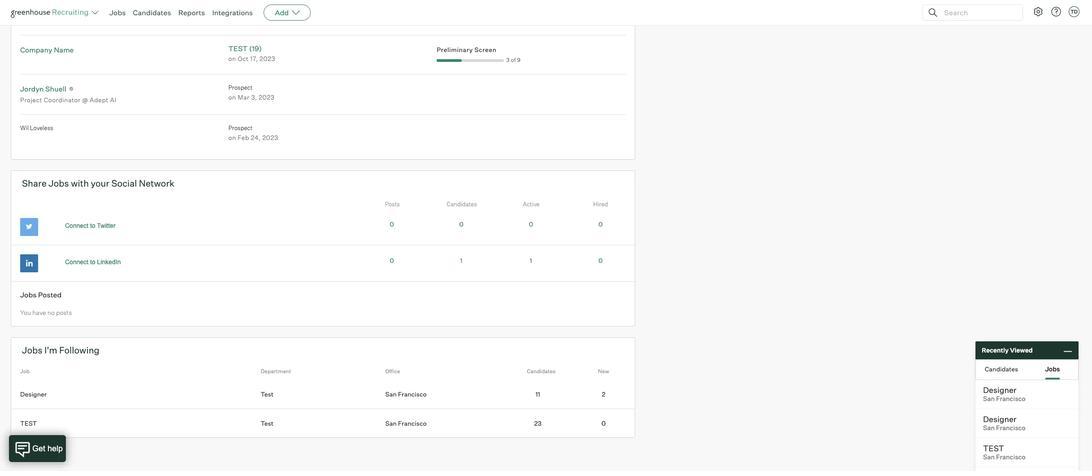 Task type: locate. For each thing, give the bounding box(es) containing it.
jobs i'm following
[[22, 345, 100, 356]]

share jobs with your social network
[[22, 178, 175, 189]]

designer
[[984, 385, 1017, 395], [20, 390, 47, 398], [984, 414, 1017, 424]]

apr
[[238, 16, 249, 24]]

to left the twitter
[[90, 222, 95, 229]]

1 horizontal spatial 1
[[530, 257, 533, 264]]

2 designer san francisco from the top
[[984, 414, 1026, 432]]

jobs posted
[[20, 290, 62, 299]]

(19) up the 7,
[[249, 5, 262, 14]]

2 connect from the top
[[65, 258, 88, 266]]

to left linkedin
[[90, 258, 95, 266]]

prospect on mar 3, 2023
[[229, 84, 275, 101]]

francisco
[[398, 390, 427, 398], [997, 395, 1026, 403], [398, 419, 427, 427], [997, 424, 1026, 432], [997, 453, 1026, 461]]

test for test san francisco
[[984, 443, 1005, 453]]

candidates
[[133, 8, 171, 17], [447, 200, 477, 208], [986, 365, 1019, 373], [527, 368, 556, 375]]

to inside button
[[90, 222, 95, 229]]

0 vertical spatial designer san francisco
[[984, 385, 1026, 403]]

(19)
[[249, 5, 262, 14], [249, 44, 262, 53]]

3 of 9
[[507, 56, 521, 63]]

san francisco for 23
[[386, 419, 427, 427]]

test inside test (19) on apr 7, 2023
[[229, 5, 248, 14]]

following image
[[69, 86, 74, 91]]

1 vertical spatial connect
[[65, 258, 88, 266]]

0 vertical spatial test
[[261, 390, 274, 398]]

jobs
[[109, 8, 126, 17], [49, 178, 69, 189], [20, 290, 37, 299], [22, 345, 42, 356], [1046, 365, 1061, 373]]

following
[[59, 345, 100, 356]]

designer san francisco
[[984, 385, 1026, 403], [984, 414, 1026, 432]]

0 vertical spatial connect
[[65, 222, 88, 229]]

1 vertical spatial test (19) link
[[229, 44, 262, 53]]

jobs for jobs i'm following
[[22, 345, 42, 356]]

2023 right 24,
[[263, 134, 278, 141]]

2 (19) from the top
[[249, 44, 262, 53]]

2 1 from the left
[[530, 257, 533, 264]]

prospect inside prospect on feb 24, 2023
[[229, 124, 253, 131]]

1 test (19) link from the top
[[229, 5, 262, 14]]

prospect
[[229, 84, 253, 91], [229, 124, 253, 131]]

1 vertical spatial to
[[90, 258, 95, 266]]

san
[[386, 390, 397, 398], [984, 395, 996, 403], [386, 419, 397, 427], [984, 424, 996, 432], [984, 453, 996, 461]]

0 vertical spatial san francisco
[[386, 390, 427, 398]]

(19) for name
[[249, 44, 262, 53]]

test san francisco
[[984, 443, 1026, 461]]

test inside test (19) on oct 17, 2023
[[229, 44, 248, 53]]

2 test from the top
[[261, 419, 274, 427]]

on
[[229, 16, 236, 24], [229, 55, 236, 63], [229, 93, 236, 101], [229, 134, 236, 141]]

td button
[[1068, 4, 1082, 19]]

0 vertical spatial prospect
[[229, 84, 253, 91]]

3 on from the top
[[229, 93, 236, 101]]

test (19) link up "oct"
[[229, 44, 262, 53]]

2023 inside test (19) on apr 7, 2023
[[258, 16, 273, 24]]

2023 inside prospect on mar 3, 2023
[[259, 93, 275, 101]]

designer san francisco down recently viewed
[[984, 385, 1026, 403]]

2 on from the top
[[229, 55, 236, 63]]

test for test (19) on apr 7, 2023
[[229, 5, 248, 14]]

department
[[261, 368, 291, 375]]

0 horizontal spatial 1 link
[[461, 257, 463, 264]]

1 (19) from the top
[[249, 5, 262, 14]]

mar
[[238, 93, 250, 101]]

(19) up 17,
[[249, 44, 262, 53]]

test (19) link for greg smith
[[229, 5, 262, 14]]

0 vertical spatial test (19) link
[[229, 5, 262, 14]]

23 link
[[510, 409, 573, 438]]

1 to from the top
[[90, 222, 95, 229]]

reports
[[178, 8, 205, 17]]

project
[[20, 96, 42, 104]]

2 prospect from the top
[[229, 124, 253, 131]]

social
[[111, 178, 137, 189]]

1 horizontal spatial 1 link
[[530, 257, 533, 264]]

2 san francisco from the top
[[386, 419, 427, 427]]

prospect inside prospect on mar 3, 2023
[[229, 84, 253, 91]]

loveless
[[30, 124, 53, 131]]

prospect up mar
[[229, 84, 253, 91]]

connect to twitter
[[65, 222, 116, 229]]

test
[[229, 5, 248, 14], [229, 44, 248, 53], [20, 419, 37, 427], [984, 443, 1005, 453]]

on left "oct"
[[229, 55, 236, 63]]

on left apr
[[229, 16, 236, 24]]

connect left the twitter
[[65, 222, 88, 229]]

2 to from the top
[[90, 258, 95, 266]]

1 vertical spatial test
[[261, 419, 274, 427]]

connect inside button
[[65, 258, 88, 266]]

test (19) link
[[229, 5, 262, 14], [229, 44, 262, 53]]

(19) inside test (19) on oct 17, 2023
[[249, 44, 262, 53]]

smith
[[38, 6, 58, 15]]

connect left linkedin
[[65, 258, 88, 266]]

you have no posts
[[20, 309, 72, 316]]

3
[[507, 56, 510, 63]]

1 vertical spatial (19)
[[249, 44, 262, 53]]

no
[[47, 309, 55, 316]]

3,
[[251, 93, 257, 101]]

new
[[598, 368, 610, 375]]

1 vertical spatial san francisco
[[386, 419, 427, 427]]

on inside test (19) on oct 17, 2023
[[229, 55, 236, 63]]

prospect on feb 24, 2023
[[229, 124, 278, 141]]

on inside test (19) on apr 7, 2023
[[229, 16, 236, 24]]

(19) inside test (19) on apr 7, 2023
[[249, 5, 262, 14]]

1 for 2nd 1 link from the right
[[461, 257, 463, 264]]

designer san francisco up test san francisco at bottom
[[984, 414, 1026, 432]]

connect to twitter button
[[55, 218, 125, 233]]

linkedin
[[97, 258, 121, 266]]

2023 right the 7,
[[258, 16, 273, 24]]

jordyn shuell
[[20, 84, 66, 93]]

0 vertical spatial (19)
[[249, 5, 262, 14]]

1 test from the top
[[261, 390, 274, 398]]

td button
[[1070, 6, 1080, 17]]

on inside prospect on feb 24, 2023
[[229, 134, 236, 141]]

2023 right '3,'
[[259, 93, 275, 101]]

1 vertical spatial designer san francisco
[[984, 414, 1026, 432]]

designer down recently
[[984, 385, 1017, 395]]

test inside test san francisco
[[984, 443, 1005, 453]]

on inside prospect on mar 3, 2023
[[229, 93, 236, 101]]

test
[[261, 390, 274, 398], [261, 419, 274, 427]]

i'm
[[44, 345, 57, 356]]

to for 1
[[90, 258, 95, 266]]

0 horizontal spatial 1
[[461, 257, 463, 264]]

tab list
[[977, 360, 1079, 380]]

connect inside button
[[65, 222, 88, 229]]

0
[[390, 220, 394, 228], [460, 220, 464, 228], [529, 220, 534, 228], [599, 220, 603, 228], [390, 257, 394, 264], [599, 257, 603, 264], [602, 419, 606, 427]]

1 link
[[461, 257, 463, 264], [530, 257, 533, 264]]

1 san francisco from the top
[[386, 390, 427, 398]]

4 on from the top
[[229, 134, 236, 141]]

integrations
[[212, 8, 253, 17]]

preliminary screen
[[437, 46, 497, 53]]

prospect for feb
[[229, 124, 253, 131]]

1 on from the top
[[229, 16, 236, 24]]

with
[[71, 178, 89, 189]]

name
[[54, 45, 74, 54]]

1 for second 1 link
[[530, 257, 533, 264]]

1 prospect from the top
[[229, 84, 253, 91]]

0 vertical spatial to
[[90, 222, 95, 229]]

tab list containing candidates
[[977, 360, 1079, 380]]

on left mar
[[229, 93, 236, 101]]

2 test (19) link from the top
[[229, 44, 262, 53]]

posts
[[56, 309, 72, 316]]

1 1 link from the left
[[461, 257, 463, 264]]

prospect up feb on the top left of the page
[[229, 124, 253, 131]]

1 connect from the top
[[65, 222, 88, 229]]

posts
[[385, 200, 400, 208]]

san francisco
[[386, 390, 427, 398], [386, 419, 427, 427]]

wil
[[20, 124, 29, 131]]

jordyn shuell link
[[20, 84, 66, 93]]

on left feb on the top left of the page
[[229, 134, 236, 141]]

test for test
[[20, 419, 37, 427]]

to for 0
[[90, 222, 95, 229]]

candidates link
[[133, 8, 171, 17]]

1 vertical spatial prospect
[[229, 124, 253, 131]]

to inside button
[[90, 258, 95, 266]]

test (19) link up apr
[[229, 5, 262, 14]]

reports link
[[178, 8, 205, 17]]

connect
[[65, 222, 88, 229], [65, 258, 88, 266]]

2023 right 17,
[[260, 55, 276, 63]]

screen
[[475, 46, 497, 53]]

san inside test san francisco
[[984, 453, 996, 461]]

network
[[139, 178, 175, 189]]

1 1 from the left
[[461, 257, 463, 264]]

0 link
[[390, 220, 394, 228], [460, 220, 464, 228], [529, 220, 534, 228], [599, 220, 603, 228], [390, 257, 394, 264], [599, 257, 603, 264], [573, 409, 635, 438]]



Task type: describe. For each thing, give the bounding box(es) containing it.
posted
[[38, 290, 62, 299]]

recently viewed
[[983, 346, 1033, 354]]

have
[[32, 309, 46, 316]]

connect to linkedin button
[[55, 254, 131, 270]]

greg smith link
[[20, 6, 58, 15]]

preliminary
[[437, 46, 473, 53]]

11 link
[[510, 380, 573, 409]]

prospect for mar
[[229, 84, 253, 91]]

connect for 0
[[65, 222, 88, 229]]

share
[[22, 178, 47, 189]]

greg smith
[[20, 6, 58, 15]]

2 1 link from the left
[[530, 257, 533, 264]]

office
[[386, 368, 400, 375]]

jordyn
[[20, 84, 44, 93]]

7,
[[251, 16, 256, 24]]

Search text field
[[943, 6, 1015, 19]]

you
[[20, 309, 31, 316]]

feb
[[238, 134, 249, 141]]

recently
[[983, 346, 1009, 354]]

17,
[[250, 55, 258, 63]]

2 link
[[573, 380, 635, 409]]

designer down job
[[20, 390, 47, 398]]

company name link
[[20, 45, 74, 54]]

san francisco for 11
[[386, 390, 427, 398]]

test (19) on oct 17, 2023
[[229, 44, 276, 63]]

test link
[[11, 409, 261, 438]]

designer up test san francisco at bottom
[[984, 414, 1017, 424]]

24,
[[251, 134, 261, 141]]

test (19) link for company name
[[229, 44, 262, 53]]

(19) for smith
[[249, 5, 262, 14]]

test for test (19) on oct 17, 2023
[[229, 44, 248, 53]]

greenhouse recruiting image
[[11, 7, 92, 18]]

2023 inside prospect on feb 24, 2023
[[263, 134, 278, 141]]

2023 inside test (19) on oct 17, 2023
[[260, 55, 276, 63]]

add
[[275, 8, 289, 17]]

integrations link
[[212, 8, 253, 17]]

job
[[20, 368, 30, 375]]

company name
[[20, 45, 74, 54]]

@
[[82, 96, 88, 104]]

viewed
[[1011, 346, 1033, 354]]

1 designer san francisco from the top
[[984, 385, 1026, 403]]

hired
[[594, 200, 608, 208]]

2
[[602, 390, 606, 398]]

adept
[[90, 96, 109, 104]]

of
[[511, 56, 516, 63]]

coordinator
[[44, 96, 81, 104]]

td
[[1071, 9, 1079, 15]]

connect for 1
[[65, 258, 88, 266]]

company
[[20, 45, 52, 54]]

9
[[518, 56, 521, 63]]

configure image
[[1034, 6, 1044, 17]]

designer link
[[11, 380, 261, 409]]

connect to linkedin
[[65, 258, 121, 266]]

23
[[535, 419, 542, 427]]

greg
[[20, 6, 37, 15]]

active
[[523, 200, 540, 208]]

11
[[536, 390, 541, 398]]

your
[[91, 178, 109, 189]]

oct
[[238, 55, 249, 63]]

wil loveless
[[20, 124, 53, 131]]

test for test
[[261, 419, 274, 427]]

ai
[[110, 96, 117, 104]]

test (19) on apr 7, 2023
[[229, 5, 273, 24]]

jobs for jobs posted
[[20, 290, 37, 299]]

add button
[[264, 4, 311, 21]]

jobs link
[[109, 8, 126, 17]]

francisco inside test san francisco
[[997, 453, 1026, 461]]

test for designer
[[261, 390, 274, 398]]

project coordinator @ adept ai
[[20, 96, 117, 104]]

jobs for "jobs" link
[[109, 8, 126, 17]]

shuell
[[45, 84, 66, 93]]

twitter
[[97, 222, 116, 229]]



Task type: vqa. For each thing, say whether or not it's contained in the screenshot.
'MONSTER'
no



